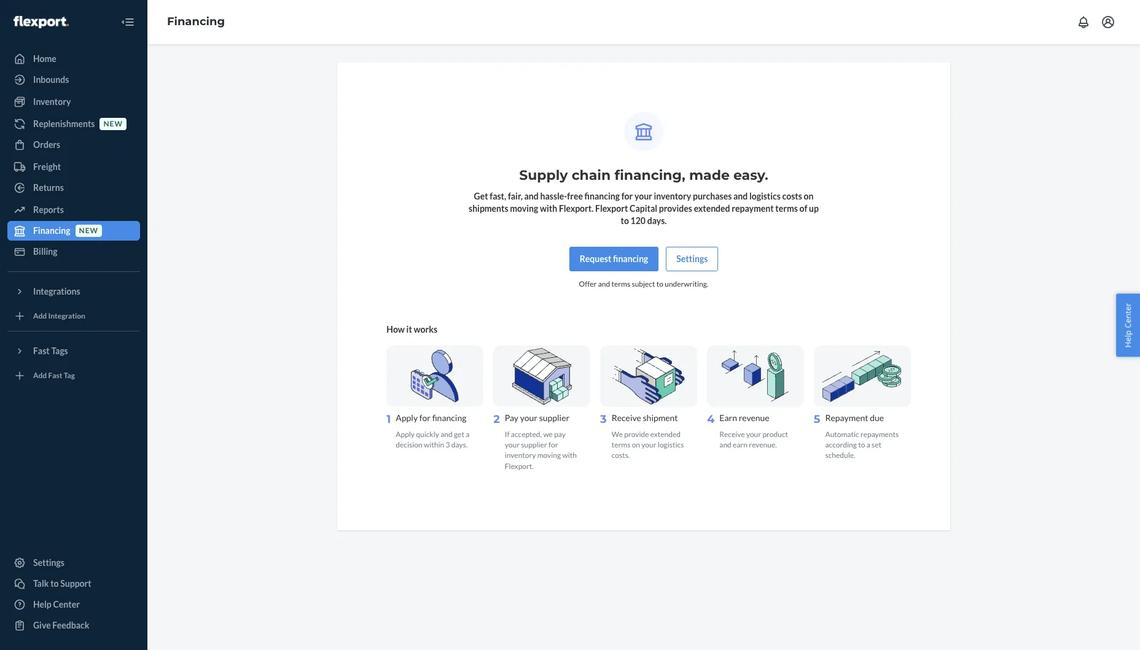 Task type: describe. For each thing, give the bounding box(es) containing it.
talk to support button
[[7, 575, 140, 594]]

financing inside button
[[613, 254, 648, 264]]

hassle-
[[540, 191, 567, 202]]

add integration
[[33, 312, 85, 321]]

support
[[60, 579, 91, 589]]

add fast tag
[[33, 371, 75, 381]]

offer
[[579, 280, 597, 289]]

your up accepted,
[[520, 413, 538, 423]]

help center link
[[7, 595, 140, 615]]

help center inside button
[[1123, 303, 1134, 348]]

capital
[[630, 203, 658, 214]]

offer and terms subject to underwriting.
[[579, 280, 709, 289]]

terms inside we provide extended terms on your logistics costs.
[[612, 441, 631, 450]]

billing
[[33, 246, 57, 257]]

1 vertical spatial terms
[[612, 280, 631, 289]]

and inside receive your product and earn revenue.
[[720, 441, 732, 450]]

to inside get fast, fair, and hassle-free financing for your inventory purchases and logistics costs on shipments moving with flexport. flexport capital provides extended repayment terms of up to 120 days.
[[621, 216, 629, 226]]

extended inside get fast, fair, and hassle-free financing for your inventory purchases and logistics costs on shipments moving with flexport. flexport capital provides extended repayment terms of up to 120 days.
[[694, 203, 730, 214]]

receive your product and earn revenue.
[[720, 430, 788, 450]]

it
[[407, 325, 412, 335]]

we provide extended terms on your logistics costs.
[[612, 430, 684, 461]]

logistics inside get fast, fair, and hassle-free financing for your inventory purchases and logistics costs on shipments moving with flexport. flexport capital provides extended repayment terms of up to 120 days.
[[750, 191, 781, 202]]

give feedback
[[33, 621, 89, 631]]

new for replenishments
[[104, 119, 123, 129]]

chain
[[572, 167, 611, 184]]

0 horizontal spatial financing
[[33, 226, 70, 236]]

returns link
[[7, 178, 140, 198]]

schedule.
[[826, 451, 856, 461]]

home link
[[7, 49, 140, 69]]

apply for apply for financing
[[396, 413, 418, 423]]

integrations button
[[7, 282, 140, 302]]

pay
[[505, 413, 519, 423]]

request
[[580, 254, 612, 264]]

for inside get fast, fair, and hassle-free financing for your inventory purchases and logistics costs on shipments moving with flexport. flexport capital provides extended repayment terms of up to 120 days.
[[622, 191, 633, 202]]

costs.
[[612, 451, 630, 461]]

open account menu image
[[1101, 15, 1116, 29]]

get
[[474, 191, 488, 202]]

financing,
[[615, 167, 686, 184]]

made
[[689, 167, 730, 184]]

0 horizontal spatial help
[[33, 600, 51, 610]]

quickly
[[416, 430, 439, 439]]

0 horizontal spatial center
[[53, 600, 80, 610]]

request financing button
[[569, 247, 659, 272]]

orders link
[[7, 135, 140, 155]]

4
[[707, 413, 715, 427]]

repayment
[[732, 203, 774, 214]]

talk to support
[[33, 579, 91, 589]]

settings inside settings button
[[677, 254, 708, 264]]

with inside if accepted, we pay your supplier for inventory moving with flexport.
[[563, 451, 577, 461]]

supplier inside if accepted, we pay your supplier for inventory moving with flexport.
[[521, 441, 547, 450]]

1 vertical spatial for
[[420, 413, 431, 423]]

for inside if accepted, we pay your supplier for inventory moving with flexport.
[[549, 441, 558, 450]]

moving inside get fast, fair, and hassle-free financing for your inventory purchases and logistics costs on shipments moving with flexport. flexport capital provides extended repayment terms of up to 120 days.
[[510, 203, 538, 214]]

and right offer
[[598, 280, 610, 289]]

earn revenue
[[720, 413, 770, 423]]

fast inside dropdown button
[[33, 346, 50, 356]]

home
[[33, 53, 56, 64]]

inbounds
[[33, 74, 69, 85]]

automatic
[[826, 430, 859, 439]]

how it works
[[387, 325, 438, 335]]

apply for financing
[[396, 413, 467, 423]]

days. inside apply quickly and get a decision within 3 days.
[[451, 441, 468, 450]]

receive for receive shipment
[[612, 413, 641, 423]]

and right fair,
[[524, 191, 539, 202]]

revenue.
[[749, 441, 777, 450]]

apply quickly and get a decision within 3 days.
[[396, 430, 470, 450]]

we
[[543, 430, 553, 439]]

receive shipment
[[612, 413, 678, 423]]

if
[[505, 430, 510, 439]]

reports link
[[7, 200, 140, 220]]

1 vertical spatial help center
[[33, 600, 80, 610]]

product
[[763, 430, 788, 439]]

2
[[494, 413, 500, 427]]

5
[[814, 413, 821, 427]]

freight
[[33, 162, 61, 172]]

add for add integration
[[33, 312, 47, 321]]

supply
[[519, 167, 568, 184]]

settings inside settings link
[[33, 558, 64, 568]]

1
[[387, 413, 391, 427]]

accepted,
[[511, 430, 542, 439]]

to inside the automatic repayments according to a set schedule.
[[859, 441, 865, 450]]

extended inside we provide extended terms on your logistics costs.
[[651, 430, 681, 439]]

1 vertical spatial fast
[[48, 371, 62, 381]]

if accepted, we pay your supplier for inventory moving with flexport.
[[505, 430, 577, 471]]

works
[[414, 325, 438, 335]]

earn
[[733, 441, 748, 450]]

up
[[809, 203, 819, 214]]

on inside get fast, fair, and hassle-free financing for your inventory purchases and logistics costs on shipments moving with flexport. flexport capital provides extended repayment terms of up to 120 days.
[[804, 191, 814, 202]]

due
[[870, 413, 884, 423]]

of
[[800, 203, 808, 214]]

inventory
[[33, 96, 71, 107]]

orders
[[33, 139, 60, 150]]

underwriting.
[[665, 280, 709, 289]]

flexport logo image
[[14, 16, 69, 28]]

free
[[567, 191, 583, 202]]

tags
[[51, 346, 68, 356]]

your inside if accepted, we pay your supplier for inventory moving with flexport.
[[505, 441, 520, 450]]

fair,
[[508, 191, 523, 202]]

open notifications image
[[1077, 15, 1091, 29]]

inventory inside if accepted, we pay your supplier for inventory moving with flexport.
[[505, 451, 536, 461]]

provide
[[625, 430, 649, 439]]

a for 5
[[867, 441, 871, 450]]

replenishments
[[33, 119, 95, 129]]

provides
[[659, 203, 692, 214]]

financing inside get fast, fair, and hassle-free financing for your inventory purchases and logistics costs on shipments moving with flexport. flexport capital provides extended repayment terms of up to 120 days.
[[585, 191, 620, 202]]

inbounds link
[[7, 70, 140, 90]]

tag
[[64, 371, 75, 381]]

your inside get fast, fair, and hassle-free financing for your inventory purchases and logistics costs on shipments moving with flexport. flexport capital provides extended repayment terms of up to 120 days.
[[635, 191, 652, 202]]

freight link
[[7, 157, 140, 177]]



Task type: vqa. For each thing, say whether or not it's contained in the screenshot.
the rightmost 3
yes



Task type: locate. For each thing, give the bounding box(es) containing it.
1 horizontal spatial settings
[[677, 254, 708, 264]]

0 horizontal spatial a
[[466, 430, 470, 439]]

moving inside if accepted, we pay your supplier for inventory moving with flexport.
[[538, 451, 561, 461]]

1 apply from the top
[[396, 413, 418, 423]]

0 vertical spatial on
[[804, 191, 814, 202]]

1 horizontal spatial for
[[549, 441, 558, 450]]

0 vertical spatial for
[[622, 191, 633, 202]]

1 vertical spatial inventory
[[505, 451, 536, 461]]

logistics up repayment
[[750, 191, 781, 202]]

financing up get
[[432, 413, 467, 423]]

reports
[[33, 205, 64, 215]]

receive for receive your product and earn revenue.
[[720, 430, 745, 439]]

help inside button
[[1123, 330, 1134, 348]]

help center
[[1123, 303, 1134, 348], [33, 600, 80, 610]]

new down reports link
[[79, 226, 98, 236]]

1 horizontal spatial help
[[1123, 330, 1134, 348]]

0 vertical spatial add
[[33, 312, 47, 321]]

apply up 'decision'
[[396, 430, 415, 439]]

apply
[[396, 413, 418, 423], [396, 430, 415, 439]]

logistics inside we provide extended terms on your logistics costs.
[[658, 441, 684, 450]]

1 vertical spatial apply
[[396, 430, 415, 439]]

automatic repayments according to a set schedule.
[[826, 430, 899, 461]]

center inside button
[[1123, 303, 1134, 328]]

0 horizontal spatial with
[[540, 203, 557, 214]]

0 vertical spatial new
[[104, 119, 123, 129]]

terms down costs
[[776, 203, 798, 214]]

0 horizontal spatial on
[[632, 441, 640, 450]]

1 horizontal spatial inventory
[[654, 191, 691, 202]]

pay your supplier
[[505, 413, 570, 423]]

financing up flexport
[[585, 191, 620, 202]]

earn
[[720, 413, 737, 423]]

0 vertical spatial with
[[540, 203, 557, 214]]

supplier down accepted,
[[521, 441, 547, 450]]

integration
[[48, 312, 85, 321]]

integrations
[[33, 286, 80, 297]]

1 horizontal spatial days.
[[647, 216, 667, 226]]

to left the set
[[859, 441, 865, 450]]

fast,
[[490, 191, 506, 202]]

financing
[[585, 191, 620, 202], [613, 254, 648, 264], [432, 413, 467, 423]]

settings link
[[7, 554, 140, 573]]

days. down get
[[451, 441, 468, 450]]

1 horizontal spatial center
[[1123, 303, 1134, 328]]

how
[[387, 325, 405, 335]]

to inside button
[[50, 579, 59, 589]]

0 vertical spatial supplier
[[539, 413, 570, 423]]

purchases
[[693, 191, 732, 202]]

0 horizontal spatial extended
[[651, 430, 681, 439]]

with down pay
[[563, 451, 577, 461]]

0 horizontal spatial help center
[[33, 600, 80, 610]]

receive
[[612, 413, 641, 423], [720, 430, 745, 439]]

apply inside apply quickly and get a decision within 3 days.
[[396, 430, 415, 439]]

1 vertical spatial extended
[[651, 430, 681, 439]]

settings button
[[666, 247, 719, 272]]

1 horizontal spatial new
[[104, 119, 123, 129]]

add integration link
[[7, 307, 140, 326]]

a for 1
[[466, 430, 470, 439]]

with inside get fast, fair, and hassle-free financing for your inventory purchases and logistics costs on shipments moving with flexport. flexport capital provides extended repayment terms of up to 120 days.
[[540, 203, 557, 214]]

0 vertical spatial help center
[[1123, 303, 1134, 348]]

flexport. inside get fast, fair, and hassle-free financing for your inventory purchases and logistics costs on shipments moving with flexport. flexport capital provides extended repayment terms of up to 120 days.
[[559, 203, 594, 214]]

1 vertical spatial new
[[79, 226, 98, 236]]

on down provide
[[632, 441, 640, 450]]

0 vertical spatial fast
[[33, 346, 50, 356]]

0 vertical spatial center
[[1123, 303, 1134, 328]]

and left get
[[441, 430, 453, 439]]

set
[[872, 441, 882, 450]]

1 horizontal spatial a
[[867, 441, 871, 450]]

1 vertical spatial receive
[[720, 430, 745, 439]]

terms up costs.
[[612, 441, 631, 450]]

settings up underwriting.
[[677, 254, 708, 264]]

1 vertical spatial financing
[[33, 226, 70, 236]]

financing up subject
[[613, 254, 648, 264]]

for up flexport
[[622, 191, 633, 202]]

inventory
[[654, 191, 691, 202], [505, 451, 536, 461]]

to left 120
[[621, 216, 629, 226]]

and left earn
[[720, 441, 732, 450]]

0 vertical spatial help
[[1123, 330, 1134, 348]]

0 vertical spatial settings
[[677, 254, 708, 264]]

a right get
[[466, 430, 470, 439]]

logistics down shipment at the bottom right of the page
[[658, 441, 684, 450]]

1 horizontal spatial flexport.
[[559, 203, 594, 214]]

inventory up provides
[[654, 191, 691, 202]]

0 horizontal spatial days.
[[451, 441, 468, 450]]

to right talk
[[50, 579, 59, 589]]

and up repayment
[[734, 191, 748, 202]]

add
[[33, 312, 47, 321], [33, 371, 47, 381]]

flexport. down free
[[559, 203, 594, 214]]

financing link
[[167, 15, 225, 28]]

new up orders link
[[104, 119, 123, 129]]

0 vertical spatial a
[[466, 430, 470, 439]]

0 horizontal spatial inventory
[[505, 451, 536, 461]]

inventory down accepted,
[[505, 451, 536, 461]]

talk
[[33, 579, 49, 589]]

1 vertical spatial supplier
[[521, 441, 547, 450]]

1 horizontal spatial help center
[[1123, 303, 1134, 348]]

extended
[[694, 203, 730, 214], [651, 430, 681, 439]]

flexport
[[595, 203, 628, 214]]

2 vertical spatial for
[[549, 441, 558, 450]]

1 vertical spatial center
[[53, 600, 80, 610]]

and inside apply quickly and get a decision within 3 days.
[[441, 430, 453, 439]]

revenue
[[739, 413, 770, 423]]

0 horizontal spatial for
[[420, 413, 431, 423]]

1 vertical spatial a
[[867, 441, 871, 450]]

1 add from the top
[[33, 312, 47, 321]]

2 add from the top
[[33, 371, 47, 381]]

0 horizontal spatial 3
[[446, 441, 450, 450]]

settings
[[677, 254, 708, 264], [33, 558, 64, 568]]

add left integration
[[33, 312, 47, 321]]

days. inside get fast, fair, and hassle-free financing for your inventory purchases and logistics costs on shipments moving with flexport. flexport capital provides extended repayment terms of up to 120 days.
[[647, 216, 667, 226]]

help center button
[[1117, 294, 1140, 357]]

add for add fast tag
[[33, 371, 47, 381]]

0 horizontal spatial settings
[[33, 558, 64, 568]]

subject
[[632, 280, 655, 289]]

0 vertical spatial moving
[[510, 203, 538, 214]]

extended down shipment at the bottom right of the page
[[651, 430, 681, 439]]

returns
[[33, 183, 64, 193]]

1 vertical spatial flexport.
[[505, 462, 534, 471]]

we
[[612, 430, 623, 439]]

new for financing
[[79, 226, 98, 236]]

logistics
[[750, 191, 781, 202], [658, 441, 684, 450]]

add down fast tags in the left of the page
[[33, 371, 47, 381]]

days. down capital
[[647, 216, 667, 226]]

feedback
[[52, 621, 89, 631]]

get fast, fair, and hassle-free financing for your inventory purchases and logistics costs on shipments moving with flexport. flexport capital provides extended repayment terms of up to 120 days.
[[469, 191, 819, 226]]

1 vertical spatial settings
[[33, 558, 64, 568]]

add inside "link"
[[33, 312, 47, 321]]

fast left tags
[[33, 346, 50, 356]]

with down hassle-
[[540, 203, 557, 214]]

for down we
[[549, 441, 558, 450]]

0 horizontal spatial flexport.
[[505, 462, 534, 471]]

terms inside get fast, fair, and hassle-free financing for your inventory purchases and logistics costs on shipments moving with flexport. flexport capital provides extended repayment terms of up to 120 days.
[[776, 203, 798, 214]]

1 horizontal spatial with
[[563, 451, 577, 461]]

supply chain financing, made easy.
[[519, 167, 769, 184]]

1 vertical spatial add
[[33, 371, 47, 381]]

0 vertical spatial apply
[[396, 413, 418, 423]]

your up capital
[[635, 191, 652, 202]]

receive inside receive your product and earn revenue.
[[720, 430, 745, 439]]

0 vertical spatial financing
[[167, 15, 225, 28]]

your up revenue.
[[747, 430, 761, 439]]

within
[[424, 441, 444, 450]]

and
[[524, 191, 539, 202], [734, 191, 748, 202], [598, 280, 610, 289], [441, 430, 453, 439], [720, 441, 732, 450]]

fast tags
[[33, 346, 68, 356]]

inventory link
[[7, 92, 140, 112]]

your down provide
[[642, 441, 657, 450]]

1 horizontal spatial 3
[[600, 413, 607, 427]]

give
[[33, 621, 51, 631]]

receive up we
[[612, 413, 641, 423]]

a left the set
[[867, 441, 871, 450]]

0 vertical spatial extended
[[694, 203, 730, 214]]

terms left subject
[[612, 280, 631, 289]]

0 vertical spatial days.
[[647, 216, 667, 226]]

for up quickly
[[420, 413, 431, 423]]

1 vertical spatial help
[[33, 600, 51, 610]]

0 horizontal spatial receive
[[612, 413, 641, 423]]

a inside apply quickly and get a decision within 3 days.
[[466, 430, 470, 439]]

2 horizontal spatial for
[[622, 191, 633, 202]]

fast tags button
[[7, 342, 140, 361]]

120
[[631, 216, 646, 226]]

supplier up pay
[[539, 413, 570, 423]]

1 horizontal spatial logistics
[[750, 191, 781, 202]]

0 vertical spatial 3
[[600, 413, 607, 427]]

for
[[622, 191, 633, 202], [420, 413, 431, 423], [549, 441, 558, 450]]

give feedback button
[[7, 616, 140, 636]]

close navigation image
[[120, 15, 135, 29]]

according
[[826, 441, 857, 450]]

0 vertical spatial logistics
[[750, 191, 781, 202]]

moving down fair,
[[510, 203, 538, 214]]

0 horizontal spatial new
[[79, 226, 98, 236]]

1 vertical spatial 3
[[446, 441, 450, 450]]

0 horizontal spatial logistics
[[658, 441, 684, 450]]

1 vertical spatial days.
[[451, 441, 468, 450]]

your down the if at the left bottom of page
[[505, 441, 520, 450]]

2 apply from the top
[[396, 430, 415, 439]]

0 vertical spatial receive
[[612, 413, 641, 423]]

receive up earn
[[720, 430, 745, 439]]

extended down purchases
[[694, 203, 730, 214]]

easy.
[[734, 167, 769, 184]]

a inside the automatic repayments according to a set schedule.
[[867, 441, 871, 450]]

0 vertical spatial inventory
[[654, 191, 691, 202]]

settings up talk
[[33, 558, 64, 568]]

fast left the tag
[[48, 371, 62, 381]]

2 vertical spatial financing
[[432, 413, 467, 423]]

shipments
[[469, 203, 509, 214]]

on up up
[[804, 191, 814, 202]]

3 inside apply quickly and get a decision within 3 days.
[[446, 441, 450, 450]]

your inside receive your product and earn revenue.
[[747, 430, 761, 439]]

pay
[[554, 430, 566, 439]]

repayment due
[[826, 413, 884, 423]]

3
[[600, 413, 607, 427], [446, 441, 450, 450]]

3 right within
[[446, 441, 450, 450]]

to right subject
[[657, 280, 664, 289]]

apply for apply quickly and get a decision within 3 days.
[[396, 430, 415, 439]]

inventory inside get fast, fair, and hassle-free financing for your inventory purchases and logistics costs on shipments moving with flexport. flexport capital provides extended repayment terms of up to 120 days.
[[654, 191, 691, 202]]

supplier
[[539, 413, 570, 423], [521, 441, 547, 450]]

0 vertical spatial terms
[[776, 203, 798, 214]]

on
[[804, 191, 814, 202], [632, 441, 640, 450]]

0 vertical spatial financing
[[585, 191, 620, 202]]

add fast tag link
[[7, 366, 140, 386]]

moving down we
[[538, 451, 561, 461]]

decision
[[396, 441, 423, 450]]

1 vertical spatial moving
[[538, 451, 561, 461]]

1 vertical spatial logistics
[[658, 441, 684, 450]]

3 left the receive shipment
[[600, 413, 607, 427]]

flexport. inside if accepted, we pay your supplier for inventory moving with flexport.
[[505, 462, 534, 471]]

1 horizontal spatial financing
[[167, 15, 225, 28]]

1 vertical spatial on
[[632, 441, 640, 450]]

2 vertical spatial terms
[[612, 441, 631, 450]]

request financing
[[580, 254, 648, 264]]

repayments
[[861, 430, 899, 439]]

your inside we provide extended terms on your logistics costs.
[[642, 441, 657, 450]]

fast
[[33, 346, 50, 356], [48, 371, 62, 381]]

on inside we provide extended terms on your logistics costs.
[[632, 441, 640, 450]]

your
[[635, 191, 652, 202], [520, 413, 538, 423], [747, 430, 761, 439], [505, 441, 520, 450], [642, 441, 657, 450]]

1 vertical spatial financing
[[613, 254, 648, 264]]

1 vertical spatial with
[[563, 451, 577, 461]]

new
[[104, 119, 123, 129], [79, 226, 98, 236]]

a
[[466, 430, 470, 439], [867, 441, 871, 450]]

billing link
[[7, 242, 140, 262]]

apply right 1
[[396, 413, 418, 423]]

flexport. down accepted,
[[505, 462, 534, 471]]

1 horizontal spatial on
[[804, 191, 814, 202]]

1 horizontal spatial receive
[[720, 430, 745, 439]]

shipment
[[643, 413, 678, 423]]

0 vertical spatial flexport.
[[559, 203, 594, 214]]

1 horizontal spatial extended
[[694, 203, 730, 214]]

help
[[1123, 330, 1134, 348], [33, 600, 51, 610]]



